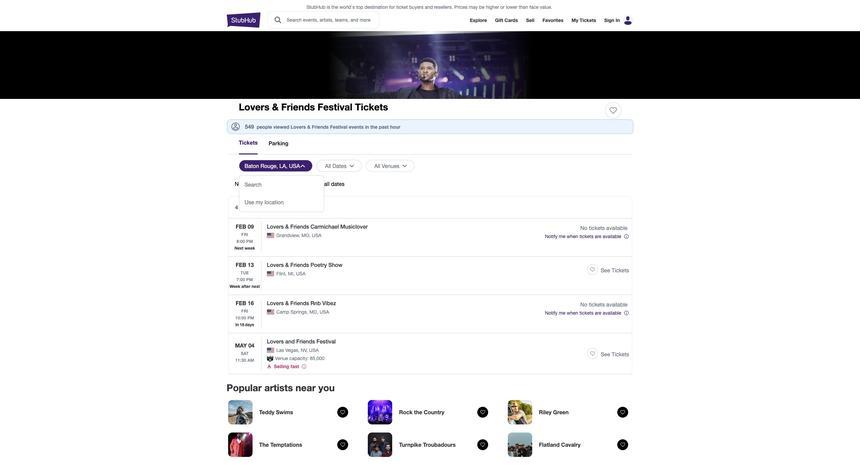 Task type: describe. For each thing, give the bounding box(es) containing it.
turnpike
[[399, 442, 422, 449]]

pm for 09
[[246, 239, 253, 244]]

buyers
[[409, 4, 424, 10]]

Search events, artists, teams, and more field
[[286, 16, 373, 24]]

favorites
[[543, 17, 564, 23]]

favorites link
[[543, 17, 564, 23]]

grandview, mo, usa
[[277, 233, 322, 238]]

pm for 13
[[246, 278, 253, 283]]

lovers & friends poetry show
[[267, 262, 343, 268]]

tooltip image
[[624, 234, 629, 240]]

11:30
[[236, 358, 246, 363]]

gift cards
[[496, 17, 518, 23]]

rock the country
[[399, 410, 445, 416]]

friends for musiclover
[[291, 224, 309, 230]]

troubadours
[[423, 442, 456, 449]]

see tickets for lovers & friends poetry show
[[601, 268, 629, 274]]

temptations
[[271, 442, 302, 449]]

rnb
[[311, 300, 321, 307]]

festival for lovers and friends festival
[[317, 339, 336, 345]]

flint,
[[277, 271, 287, 277]]

grandview,
[[277, 233, 300, 238]]

flint, mi, usa
[[277, 271, 306, 277]]

after
[[242, 284, 251, 289]]

when for musiclover
[[567, 234, 579, 240]]

friends up nv,
[[296, 339, 315, 345]]

camp
[[277, 310, 289, 315]]

value.
[[540, 4, 553, 10]]

stubhub image
[[227, 12, 261, 28]]

lovers & friends festival tickets
[[239, 101, 388, 113]]

selling
[[274, 364, 289, 370]]

the inside 549 people viewed lovers & friends festival events in the past hour
[[371, 124, 378, 130]]

are for vibez
[[595, 311, 602, 316]]

world's
[[340, 4, 355, 10]]

the temptations
[[259, 442, 302, 449]]

lovers & friends carmichael musiclover
[[267, 224, 368, 230]]

turnpike troubadours
[[399, 442, 456, 449]]

explore link
[[470, 17, 487, 23]]

capacity:
[[290, 356, 309, 362]]

0 vertical spatial the
[[332, 4, 338, 10]]

next
[[252, 284, 260, 289]]

see for lovers & friends poetry show
[[601, 268, 611, 274]]

events inside 549 people viewed lovers & friends festival events in the past hour
[[349, 124, 364, 130]]

carmichael
[[311, 224, 339, 230]]

dates
[[331, 181, 345, 187]]

no tickets available for lovers & friends rnb vibez
[[581, 302, 628, 308]]

& inside 549 people viewed lovers & friends festival events in the past hour
[[307, 124, 311, 130]]

parking
[[269, 140, 289, 146]]

us national flag image
[[267, 271, 275, 277]]

notify for musiclover
[[545, 234, 558, 240]]

location
[[265, 200, 284, 206]]

than
[[519, 4, 529, 10]]

in inside feb 16 fri 10:00 pm in 18 days
[[236, 323, 239, 328]]

resellers.
[[434, 4, 453, 10]]

festival for lovers & friends festival tickets
[[318, 101, 353, 113]]

selling fast
[[274, 364, 299, 370]]

notify for vibez
[[545, 311, 558, 316]]

week
[[245, 246, 255, 251]]

2 horizontal spatial the
[[414, 410, 423, 416]]

& for rnb
[[286, 300, 289, 307]]

feb 09 fri 8:00 pm next week
[[235, 224, 255, 251]]

may
[[469, 4, 478, 10]]

destination
[[365, 4, 388, 10]]

teddy swims
[[259, 410, 293, 416]]

explore
[[470, 17, 487, 23]]

all venues button
[[366, 160, 415, 172]]

stubhub
[[307, 4, 326, 10]]

me for lovers & friends rnb vibez
[[559, 311, 566, 316]]

usa down lovers & friends carmichael musiclover
[[312, 233, 322, 238]]

near
[[296, 383, 316, 394]]

next
[[235, 246, 244, 251]]

the temptations link
[[227, 432, 354, 459]]

see tickets for lovers and friends festival
[[601, 352, 629, 358]]

0 vertical spatial all
[[324, 181, 330, 187]]

all for all venues
[[375, 163, 381, 169]]

my tickets link
[[572, 17, 597, 23]]

flatland cavalry
[[539, 442, 581, 449]]

09
[[248, 224, 254, 230]]

use
[[245, 200, 254, 206]]

vegas,
[[285, 348, 300, 354]]

when for vibez
[[567, 311, 579, 316]]

see for lovers and friends festival
[[601, 352, 611, 358]]

13
[[248, 262, 254, 268]]

camp springs, md, usa
[[277, 310, 329, 315]]

16
[[248, 300, 254, 307]]

popular artists near you
[[227, 383, 335, 394]]

fri for 16
[[242, 309, 248, 314]]

friends for tickets
[[281, 101, 315, 113]]

lovers and friends festival
[[267, 339, 336, 345]]

all for all dates
[[325, 163, 331, 169]]

no for lovers & friends rnb vibez
[[581, 302, 588, 308]]

tooltip image for selling fast
[[302, 364, 307, 370]]

sign in
[[605, 17, 620, 23]]

people
[[257, 124, 272, 130]]

8:00
[[237, 239, 245, 244]]

us national flag image for lovers & friends rnb vibez
[[267, 310, 275, 315]]

country
[[424, 410, 445, 416]]

riley green
[[539, 410, 569, 416]]

may
[[235, 343, 247, 349]]

7:00
[[237, 278, 245, 283]]

for
[[390, 4, 395, 10]]

gift cards link
[[496, 17, 518, 23]]

lower
[[506, 4, 518, 10]]

feb for feb 16
[[236, 300, 246, 307]]

teddy swims link
[[227, 399, 354, 427]]

feb 16 fri 10:00 pm in 18 days
[[236, 300, 254, 328]]

fri for 09
[[242, 232, 248, 237]]

in inside 549 people viewed lovers & friends festival events in the past hour
[[365, 124, 369, 130]]

tooltip image for notify me when tickets are available
[[624, 311, 629, 316]]

teddy
[[259, 410, 275, 416]]

friends inside 549 people viewed lovers & friends festival events in the past hour
[[312, 124, 329, 130]]

us national flag image for lovers and friends festival
[[267, 348, 275, 353]]

0 vertical spatial no
[[235, 181, 242, 187]]

me for lovers & friends carmichael musiclover
[[559, 234, 566, 240]]



Task type: vqa. For each thing, say whether or not it's contained in the screenshot.
the An
no



Task type: locate. For each thing, give the bounding box(es) containing it.
2 vertical spatial events
[[240, 205, 256, 211]]

us national flag image for lovers & friends carmichael musiclover
[[267, 233, 275, 238]]

sell link
[[527, 17, 535, 23]]

0 vertical spatial see
[[601, 268, 611, 274]]

0 horizontal spatial in
[[236, 323, 239, 328]]

all dates
[[324, 181, 345, 187]]

notify me when tickets are available button for lovers & friends rnb vibez
[[545, 309, 629, 317]]

Search text field
[[239, 176, 309, 193]]

lovers up camp
[[267, 300, 284, 307]]

& for carmichael
[[286, 224, 289, 230]]

festival up 85,000
[[317, 339, 336, 345]]

1 vertical spatial events
[[243, 181, 259, 187]]

pm up days
[[248, 316, 254, 321]]

0 vertical spatial notify me when tickets are available
[[545, 234, 622, 240]]

venue
[[275, 356, 288, 362]]

1 vertical spatial tooltip image
[[302, 364, 307, 370]]

fast
[[291, 364, 299, 370]]

1 vertical spatial when
[[567, 311, 579, 316]]

tickets
[[589, 225, 605, 231], [580, 234, 594, 240], [589, 302, 605, 308], [580, 311, 594, 316]]

1 no tickets available from the top
[[581, 225, 628, 231]]

1 see from the top
[[601, 268, 611, 274]]

1 vertical spatial feb
[[236, 262, 246, 268]]

0 vertical spatial us national flag image
[[267, 233, 275, 238]]

lovers for lovers & friends carmichael musiclover
[[267, 224, 284, 230]]

1 notify me when tickets are available button from the top
[[545, 232, 629, 241]]

0 vertical spatial notify
[[545, 234, 558, 240]]

viewed
[[274, 124, 290, 130]]

1 us national flag image from the top
[[267, 233, 275, 238]]

feb left 09
[[236, 224, 246, 230]]

notify me when tickets are available for vibez
[[545, 311, 622, 316]]

vibez
[[323, 300, 336, 307]]

cavalry
[[562, 442, 581, 449]]

my tickets
[[572, 17, 597, 23]]

ticket
[[397, 4, 408, 10]]

friends up grandview, mo, usa
[[291, 224, 309, 230]]

us national flag image left las
[[267, 348, 275, 353]]

usa for md,
[[320, 310, 329, 315]]

feb for feb 13
[[236, 262, 246, 268]]

0 vertical spatial fri
[[242, 232, 248, 237]]

springs,
[[291, 310, 308, 315]]

stubhub is the world's top destination for ticket buyers and resellers. prices may be higher or lower than face value.
[[307, 4, 553, 10]]

lovers for lovers & friends festival tickets
[[239, 101, 270, 113]]

2 no tickets available from the top
[[581, 302, 628, 308]]

0 vertical spatial pm
[[246, 239, 253, 244]]

1 see tickets from the top
[[601, 268, 629, 274]]

usa right la,
[[289, 163, 300, 169]]

usa right mi,
[[296, 271, 306, 277]]

1 feb from the top
[[236, 224, 246, 230]]

2 see tickets from the top
[[601, 352, 629, 358]]

1 vertical spatial in
[[236, 323, 239, 328]]

mi,
[[288, 271, 295, 277]]

usa up 85,000
[[309, 348, 319, 354]]

sign
[[605, 17, 615, 23]]

& up camp
[[286, 300, 289, 307]]

las
[[277, 348, 284, 354]]

is
[[327, 4, 330, 10]]

use my location
[[245, 200, 284, 206]]

popular
[[227, 383, 262, 394]]

0 vertical spatial and
[[425, 4, 433, 10]]

1 horizontal spatial and
[[425, 4, 433, 10]]

all left locations
[[263, 205, 268, 211]]

1 vertical spatial the
[[371, 124, 378, 130]]

when
[[567, 234, 579, 240], [567, 311, 579, 316]]

in inside 4 events in all locations
[[257, 205, 262, 211]]

show
[[329, 262, 343, 268]]

2 vertical spatial feb
[[236, 300, 246, 307]]

0 horizontal spatial and
[[286, 339, 295, 345]]

3 us national flag image from the top
[[267, 348, 275, 353]]

sat
[[241, 352, 249, 357]]

the left past
[[371, 124, 378, 130]]

fri
[[242, 232, 248, 237], [242, 309, 248, 314]]

am
[[248, 358, 254, 363]]

nv,
[[301, 348, 308, 354]]

notify me when tickets are available
[[545, 234, 622, 240], [545, 311, 622, 316]]

week
[[230, 284, 240, 289]]

2 are from the top
[[595, 311, 602, 316]]

events down baton
[[243, 181, 259, 187]]

events right 4 at top left
[[240, 205, 256, 211]]

2 see from the top
[[601, 352, 611, 358]]

in left past
[[365, 124, 369, 130]]

are for musiclover
[[595, 234, 602, 240]]

2 fri from the top
[[242, 309, 248, 314]]

feb 13 tue 7:00 pm week after next
[[230, 262, 260, 289]]

& up "flint, mi, usa"
[[286, 262, 289, 268]]

&
[[272, 101, 279, 113], [307, 124, 311, 130], [286, 224, 289, 230], [286, 262, 289, 268], [286, 300, 289, 307]]

04
[[249, 343, 255, 349]]

in right sign
[[616, 17, 620, 23]]

1 vertical spatial are
[[595, 311, 602, 316]]

may 04 sat 11:30 am
[[235, 343, 255, 363]]

sell
[[527, 17, 535, 23]]

fri inside feb 09 fri 8:00 pm next week
[[242, 232, 248, 237]]

and up the vegas, on the bottom left
[[286, 339, 295, 345]]

0 horizontal spatial tooltip image
[[302, 364, 307, 370]]

lovers up 'grandview,'
[[267, 224, 284, 230]]

pm up the after
[[246, 278, 253, 283]]

all inside 'button'
[[375, 163, 381, 169]]

in for 4
[[257, 205, 262, 211]]

1 vertical spatial all
[[263, 205, 268, 211]]

all left venues
[[375, 163, 381, 169]]

1 vertical spatial no
[[581, 225, 588, 231]]

1 vertical spatial us national flag image
[[267, 310, 275, 315]]

usa down vibez
[[320, 310, 329, 315]]

3 feb from the top
[[236, 300, 246, 307]]

2 vertical spatial festival
[[317, 339, 336, 345]]

us national flag image left camp
[[267, 310, 275, 315]]

higher
[[486, 4, 499, 10]]

all left 'dates' on the top
[[325, 163, 331, 169]]

baton rouge, la, usa
[[245, 163, 300, 169]]

feb
[[236, 224, 246, 230], [236, 262, 246, 268], [236, 300, 246, 307]]

2 when from the top
[[567, 311, 579, 316]]

1 notify from the top
[[545, 234, 558, 240]]

events for 4
[[240, 205, 256, 211]]

flatland cavalry link
[[507, 432, 634, 459]]

0 vertical spatial in
[[616, 17, 620, 23]]

prices
[[455, 4, 468, 10]]

events for no
[[243, 181, 259, 187]]

feb for feb 09
[[236, 224, 246, 230]]

1 are from the top
[[595, 234, 602, 240]]

& for festival
[[272, 101, 279, 113]]

0 vertical spatial notify me when tickets are available button
[[545, 232, 629, 241]]

fri inside feb 16 fri 10:00 pm in 18 days
[[242, 309, 248, 314]]

549
[[245, 123, 254, 130]]

lovers right viewed
[[291, 124, 306, 130]]

you
[[319, 383, 335, 394]]

swims
[[276, 410, 293, 416]]

1 vertical spatial festival
[[330, 124, 348, 130]]

1 vertical spatial see
[[601, 352, 611, 358]]

green
[[554, 410, 569, 416]]

fri up the 8:00
[[242, 232, 248, 237]]

& down lovers & friends festival tickets
[[307, 124, 311, 130]]

1 vertical spatial notify me when tickets are available
[[545, 311, 622, 316]]

2 feb from the top
[[236, 262, 246, 268]]

all dates
[[325, 163, 347, 169]]

the
[[332, 4, 338, 10], [371, 124, 378, 130], [414, 410, 423, 416]]

be
[[480, 4, 485, 10]]

1 me from the top
[[559, 234, 566, 240]]

festival inside 549 people viewed lovers & friends festival events in the past hour
[[330, 124, 348, 130]]

in up use my location
[[261, 181, 265, 187]]

friends up viewed
[[281, 101, 315, 113]]

notify me when tickets are available button for lovers & friends carmichael musiclover
[[545, 232, 629, 241]]

lovers inside 549 people viewed lovers & friends festival events in the past hour
[[291, 124, 306, 130]]

lovers up 549
[[239, 101, 270, 113]]

2 vertical spatial in
[[257, 205, 262, 211]]

friends for vibez
[[291, 300, 309, 307]]

top
[[356, 4, 363, 10]]

festival down lovers & friends festival tickets
[[330, 124, 348, 130]]

1 horizontal spatial in
[[616, 17, 620, 23]]

0 vertical spatial tooltip image
[[624, 311, 629, 316]]

pm for 16
[[248, 316, 254, 321]]

feb inside feb 13 tue 7:00 pm week after next
[[236, 262, 246, 268]]

2 vertical spatial pm
[[248, 316, 254, 321]]

usa for la,
[[289, 163, 300, 169]]

musiclover
[[341, 224, 368, 230]]

1 horizontal spatial all
[[375, 163, 381, 169]]

la,
[[280, 163, 288, 169]]

1 vertical spatial see tickets
[[601, 352, 629, 358]]

pm inside feb 09 fri 8:00 pm next week
[[246, 239, 253, 244]]

4
[[235, 204, 238, 211]]

no for lovers & friends carmichael musiclover
[[581, 225, 588, 231]]

festival up 549 people viewed lovers & friends festival events in the past hour
[[318, 101, 353, 113]]

1 horizontal spatial all
[[324, 181, 330, 187]]

events left past
[[349, 124, 364, 130]]

events
[[349, 124, 364, 130], [243, 181, 259, 187], [240, 205, 256, 211]]

1 horizontal spatial tooltip image
[[624, 311, 629, 316]]

the right 'rock' at left
[[414, 410, 423, 416]]

locations
[[270, 205, 292, 211]]

dates
[[333, 163, 347, 169]]

18
[[240, 323, 244, 328]]

turnpike troubadours link
[[367, 432, 494, 459]]

10:00
[[236, 316, 246, 321]]

pm
[[246, 239, 253, 244], [246, 278, 253, 283], [248, 316, 254, 321]]

4 events in all locations
[[235, 204, 292, 211]]

0 vertical spatial me
[[559, 234, 566, 240]]

tue
[[241, 271, 249, 276]]

venue capacity: 85,000
[[275, 356, 325, 362]]

lovers up us national flag icon on the bottom left
[[267, 262, 284, 268]]

past
[[379, 124, 389, 130]]

us national flag image left 'grandview,'
[[267, 233, 275, 238]]

in for no
[[261, 181, 265, 187]]

0 vertical spatial no tickets available
[[581, 225, 628, 231]]

& up viewed
[[272, 101, 279, 113]]

1 vertical spatial notify me when tickets are available button
[[545, 309, 629, 317]]

1 vertical spatial no tickets available
[[581, 302, 628, 308]]

us national flag image
[[267, 233, 275, 238], [267, 310, 275, 315], [267, 348, 275, 353]]

all inside 4 events in all locations
[[263, 205, 268, 211]]

& for poetry
[[286, 262, 289, 268]]

2 vertical spatial the
[[414, 410, 423, 416]]

friends up mi,
[[291, 262, 309, 268]]

2 notify me when tickets are available button from the top
[[545, 309, 629, 317]]

lovers
[[239, 101, 270, 113], [291, 124, 306, 130], [267, 224, 284, 230], [267, 262, 284, 268], [267, 300, 284, 307], [267, 339, 284, 345]]

no
[[235, 181, 242, 187], [581, 225, 588, 231], [581, 302, 588, 308]]

2 vertical spatial no
[[581, 302, 588, 308]]

in
[[616, 17, 620, 23], [236, 323, 239, 328]]

in right use
[[257, 205, 262, 211]]

0 vertical spatial feb
[[236, 224, 246, 230]]

rouge,
[[261, 163, 278, 169]]

1 vertical spatial fri
[[242, 309, 248, 314]]

friends up the springs,
[[291, 300, 309, 307]]

events inside 4 events in all locations
[[240, 205, 256, 211]]

0 horizontal spatial all
[[325, 163, 331, 169]]

usa for nv,
[[309, 348, 319, 354]]

0 horizontal spatial all
[[263, 205, 268, 211]]

all venues
[[375, 163, 400, 169]]

2 me from the top
[[559, 311, 566, 316]]

0 vertical spatial in
[[365, 124, 369, 130]]

pm inside feb 16 fri 10:00 pm in 18 days
[[248, 316, 254, 321]]

85,000
[[310, 356, 325, 362]]

no events in
[[235, 181, 265, 187]]

lovers for lovers & friends poetry show
[[267, 262, 284, 268]]

0 vertical spatial are
[[595, 234, 602, 240]]

venues
[[382, 163, 400, 169]]

1 horizontal spatial the
[[371, 124, 378, 130]]

2 vertical spatial us national flag image
[[267, 348, 275, 353]]

0 vertical spatial festival
[[318, 101, 353, 113]]

flatland
[[539, 442, 560, 449]]

1 vertical spatial in
[[261, 181, 265, 187]]

the right is
[[332, 4, 338, 10]]

all left dates
[[324, 181, 330, 187]]

2 us national flag image from the top
[[267, 310, 275, 315]]

feb left 16
[[236, 300, 246, 307]]

feb inside feb 16 fri 10:00 pm in 18 days
[[236, 300, 246, 307]]

cards
[[505, 17, 518, 23]]

in left 18
[[236, 323, 239, 328]]

notify me when tickets are available for musiclover
[[545, 234, 622, 240]]

gift
[[496, 17, 504, 23]]

no tickets available for lovers & friends carmichael musiclover
[[581, 225, 628, 231]]

tooltip image
[[624, 311, 629, 316], [302, 364, 307, 370]]

0 vertical spatial when
[[567, 234, 579, 240]]

pm up week
[[246, 239, 253, 244]]

1 vertical spatial pm
[[246, 278, 253, 283]]

lovers up las
[[267, 339, 284, 345]]

friends down lovers & friends festival tickets
[[312, 124, 329, 130]]

0 vertical spatial events
[[349, 124, 364, 130]]

fri up 10:00
[[242, 309, 248, 314]]

riley green link
[[507, 399, 634, 427]]

feb up the tue
[[236, 262, 246, 268]]

lovers for lovers and friends festival
[[267, 339, 284, 345]]

feb inside feb 09 fri 8:00 pm next week
[[236, 224, 246, 230]]

friends for show
[[291, 262, 309, 268]]

1 vertical spatial notify
[[545, 311, 558, 316]]

1 fri from the top
[[242, 232, 248, 237]]

festival
[[318, 101, 353, 113], [330, 124, 348, 130], [317, 339, 336, 345]]

2 notify me when tickets are available from the top
[[545, 311, 622, 316]]

2 all from the left
[[375, 163, 381, 169]]

rock
[[399, 410, 413, 416]]

1 vertical spatial me
[[559, 311, 566, 316]]

notify me when tickets are available button
[[545, 232, 629, 241], [545, 309, 629, 317]]

1 all from the left
[[325, 163, 331, 169]]

0 vertical spatial see tickets
[[601, 268, 629, 274]]

& up 'grandview,'
[[286, 224, 289, 230]]

0 horizontal spatial the
[[332, 4, 338, 10]]

2 notify from the top
[[545, 311, 558, 316]]

and right buyers
[[425, 4, 433, 10]]

1 when from the top
[[567, 234, 579, 240]]

1 vertical spatial and
[[286, 339, 295, 345]]

pm inside feb 13 tue 7:00 pm week after next
[[246, 278, 253, 283]]

lovers for lovers & friends rnb vibez
[[267, 300, 284, 307]]

1 notify me when tickets are available from the top
[[545, 234, 622, 240]]



